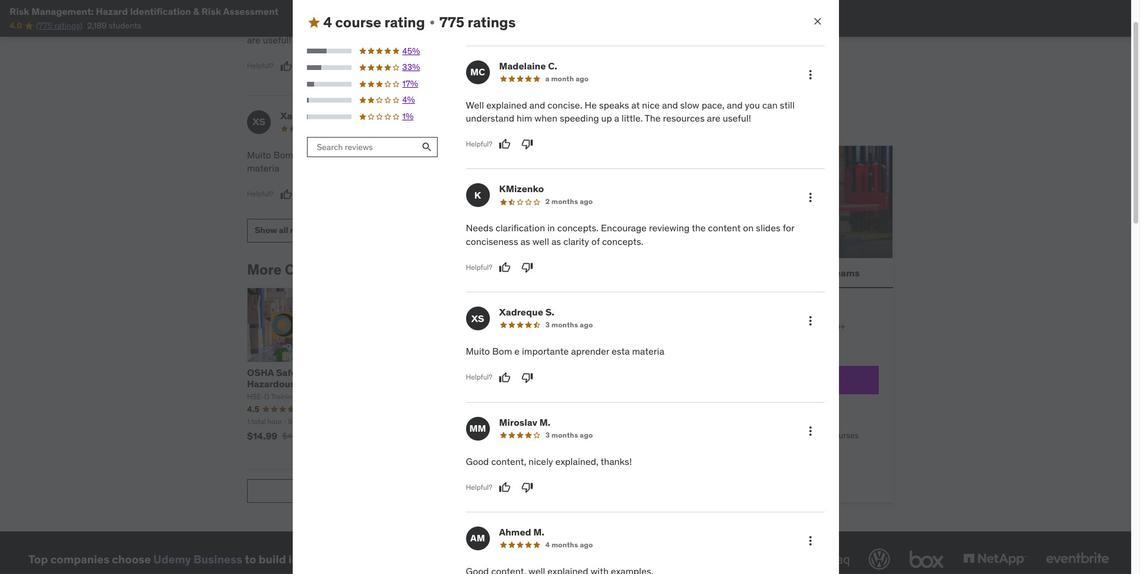 Task type: describe. For each thing, give the bounding box(es) containing it.
eventbrite image
[[1044, 547, 1112, 573]]

0 vertical spatial in
[[546, 0, 554, 6]]

madelaine c.
[[499, 60, 557, 72]]

try
[[747, 374, 761, 386]]

companies
[[50, 553, 110, 567]]

more courses by hse-q training international
[[247, 260, 558, 279]]

1 risk from the left
[[10, 5, 29, 17]]

osha safety training: hazardous materials hse-q training international
[[247, 367, 346, 401]]

good content, nicely explained, thanks! for mark review by miroslav m. as unhelpful image for mark review by miroslav m. as helpful image at the left of page
[[464, 149, 631, 161]]

career
[[350, 553, 384, 567]]

bbs
[[531, 390, 550, 401]]

helpful? up show
[[247, 190, 274, 198]]

bom for mark review by miroslav m. as helpful icon
[[492, 346, 512, 358]]

basics
[[389, 367, 419, 379]]

1 vertical spatial him
[[517, 112, 532, 124]]

1 horizontal spatial mark review by xadreque s. as helpful image
[[499, 372, 511, 384]]

0 vertical spatial clarification
[[494, 0, 544, 6]]

4 course rating
[[323, 13, 425, 31]]

ago for ahmed m.
[[580, 541, 593, 550]]

thanks! for mark review by miroslav m. as helpful icon's mark review by miroslav m. as unhelpful image
[[601, 456, 632, 468]]

1 horizontal spatial resources
[[663, 112, 705, 124]]

0 vertical spatial on
[[559, 7, 569, 19]]

additional actions for review by madelaine c. image
[[803, 67, 818, 82]]

2,189 students
[[87, 20, 141, 31]]

1 vertical spatial well
[[533, 236, 549, 248]]

17%
[[402, 78, 418, 89]]

2 vertical spatial &
[[780, 430, 785, 441]]

1 vertical spatial the
[[645, 112, 661, 124]]

1 vertical spatial you
[[745, 99, 760, 111]]

25,000+ fresh & in-demand courses
[[725, 430, 859, 441]]

1 vertical spatial slides
[[756, 222, 781, 234]]

$49.99
[[282, 431, 309, 442]]

4%
[[402, 95, 415, 105]]

helpful? for mark review by miroslav m. as helpful icon's mark review by miroslav m. as unhelpful image
[[466, 483, 492, 492]]

materia for mark review by miroslav m. as helpful icon
[[632, 346, 665, 358]]

Search reviews text field
[[307, 137, 417, 157]]

1 horizontal spatial understand
[[466, 112, 514, 124]]

1 horizontal spatial when
[[535, 112, 558, 124]]

1 vertical spatial clarity
[[564, 236, 589, 248]]

mark review by kmizenko as helpful image
[[499, 262, 511, 274]]

33% button
[[307, 62, 438, 74]]

muito bom e importante aprender esta materia for mark review by miroslav m. as helpful icon
[[466, 346, 665, 358]]

c.
[[548, 60, 557, 72]]

fresh
[[759, 430, 778, 441]]

behavior
[[531, 367, 570, 379]]

0 vertical spatial of
[[590, 21, 598, 33]]

mark review by kmizenko as unhelpful image
[[522, 262, 533, 274]]

0 vertical spatial nice
[[423, 0, 441, 6]]

(775 ratings)
[[36, 20, 82, 31]]

show
[[255, 225, 277, 236]]

identification
[[130, 5, 191, 17]]

0 vertical spatial needs
[[464, 0, 492, 6]]

0 vertical spatial business
[[797, 374, 838, 386]]

1 horizontal spatial can
[[763, 99, 778, 111]]

1 vertical spatial pace,
[[702, 99, 725, 111]]

1 horizontal spatial on
[[743, 222, 754, 234]]

:implementing
[[531, 378, 597, 390]]

775 ratings
[[439, 13, 516, 31]]

based
[[573, 367, 601, 379]]

hazard
[[96, 5, 128, 17]]

additional actions for review by kmizenko image
[[803, 191, 818, 205]]

2,189
[[87, 20, 107, 31]]

ahmed
[[499, 527, 531, 539]]

this inside button
[[786, 237, 804, 249]]

months for xadreque s.
[[552, 321, 578, 330]]

content, for mark review by miroslav m. as helpful image at the left of page
[[490, 149, 525, 161]]

as right the ratings
[[519, 21, 529, 33]]

0 vertical spatial useful!
[[263, 34, 291, 46]]

1 vertical spatial 25,000+
[[725, 430, 757, 441]]

as down 2 months ago
[[552, 236, 561, 248]]

safety inside "osha safety training: hazardous materials hse-q training international"
[[276, 367, 305, 379]]

1%
[[402, 111, 414, 122]]

xs for mark review by miroslav m. as helpful icon
[[471, 313, 484, 325]]

0 horizontal spatial content
[[523, 7, 556, 19]]

international inside "osha safety training: hazardous materials hse-q training international"
[[298, 393, 338, 401]]

1% button
[[307, 111, 438, 123]]

explained, for mark review by miroslav m. as unhelpful image for mark review by miroslav m. as helpful image at the left of page
[[554, 149, 597, 161]]

0 vertical spatial you
[[330, 7, 345, 19]]

3 inside miroslav m. 3 months ago
[[544, 124, 549, 133]]

0 horizontal spatial up
[[332, 21, 343, 33]]

4.5
[[247, 404, 259, 415]]

0 vertical spatial when
[[265, 21, 288, 33]]

choose
[[112, 553, 151, 567]]

try udemy business
[[747, 374, 838, 386]]

additional actions for review by xadreque s. image
[[803, 314, 818, 329]]

xadreque for mark review by miroslav m. as helpful icon
[[499, 307, 543, 318]]

mark review by madelaine c. as helpful image
[[499, 139, 511, 150]]

environment
[[389, 378, 447, 390]]

9
[[288, 417, 293, 426]]

0 vertical spatial at
[[413, 0, 421, 6]]

0 horizontal spatial can
[[347, 7, 363, 19]]

mark review by madelaine c. as helpful image
[[280, 60, 292, 72]]

17% button
[[307, 78, 438, 90]]

students
[[109, 20, 141, 31]]

successful
[[606, 378, 656, 390]]

xadreque for mark review by miroslav m. as helpful image at the left of page
[[280, 110, 325, 122]]

1 vertical spatial he
[[585, 99, 597, 111]]

0 horizontal spatial still
[[365, 7, 380, 19]]

1 horizontal spatial at
[[632, 99, 640, 111]]

osha safety training: hazardous materials link
[[247, 367, 346, 390]]

33%
[[402, 62, 420, 73]]

of
[[421, 367, 432, 379]]

1 horizontal spatial up
[[601, 112, 612, 124]]

0 vertical spatial understand
[[382, 7, 431, 19]]

1 vertical spatial well
[[466, 99, 484, 111]]

ago inside miroslav m. 3 months ago
[[579, 124, 592, 133]]

1 vertical spatial of
[[592, 236, 600, 248]]

0 horizontal spatial slow
[[265, 7, 284, 19]]

1 total hour
[[247, 417, 282, 426]]

0 horizontal spatial well explained and concise. he speaks at nice and slow pace, and you can still understand him when speeding up a little. the resources are useful!
[[247, 0, 441, 46]]

ago for miroslav m.
[[580, 431, 593, 440]]

all
[[279, 225, 288, 236]]

hse-q training international link
[[363, 260, 558, 279]]

0 horizontal spatial to
[[245, 553, 256, 567]]

$14.99 inside 1 total hour $14.99 $59.99
[[531, 431, 561, 443]]

good for mark review by miroslav m. as helpful icon
[[466, 456, 489, 468]]

organization.
[[706, 345, 754, 356]]

kmizenko
[[499, 183, 544, 195]]

management:
[[31, 5, 94, 17]]

months for kmizenko
[[552, 197, 578, 206]]

preview this course button
[[691, 145, 893, 259]]

0 horizontal spatial demand
[[303, 553, 347, 567]]

osha
[[247, 367, 274, 379]]

behavior based safety :implementing a successful bbs program
[[531, 367, 656, 401]]

4% button
[[307, 95, 438, 106]]

xadreque s. for mark review by miroslav m. as helpful image at the left of page
[[280, 110, 336, 122]]

0 horizontal spatial are
[[247, 34, 261, 46]]

0 horizontal spatial mark review by xadreque s. as helpful image
[[280, 189, 292, 200]]

muito bom e importante aprender esta materia for mark review by miroslav m. as helpful image at the left of page
[[247, 149, 411, 174]]

1 horizontal spatial for
[[783, 222, 795, 234]]

0 horizontal spatial the
[[375, 21, 391, 33]]

0 vertical spatial slides
[[571, 7, 596, 19]]

madelaine
[[499, 60, 546, 72]]

show all reviews
[[255, 225, 321, 236]]

miroslav m. 3 months ago
[[498, 110, 592, 133]]

45% button
[[307, 45, 438, 57]]

1 vertical spatial needs clarification in concepts. encourage reviewing the content on slides for conciseness as well as clarity of concepts.
[[466, 222, 795, 248]]

ago for xadreque s.
[[580, 321, 593, 330]]

e for mark review by miroslav m. as helpful icon
[[515, 346, 520, 358]]

0 vertical spatial encourage
[[600, 0, 645, 6]]

& for safety
[[500, 367, 506, 379]]

0 horizontal spatial speaks
[[380, 0, 410, 6]]

1 vertical spatial in
[[547, 222, 555, 234]]

4 months ago
[[546, 541, 593, 550]]

behavior based safety :implementing a successful bbs program link
[[531, 367, 658, 401]]

1 horizontal spatial useful!
[[723, 112, 751, 124]]

top‑rated
[[706, 334, 741, 344]]

months for ahmed m.
[[552, 541, 578, 550]]

total for 1 total hour
[[251, 417, 266, 426]]

0 vertical spatial needs clarification in concepts. encourage reviewing the content on slides for conciseness as well as clarity of concepts.
[[464, 0, 645, 33]]

nicely for mark review by miroslav m. as unhelpful image for mark review by miroslav m. as helpful image at the left of page
[[527, 149, 552, 161]]

additional actions for review by ahmed m. image
[[803, 535, 818, 549]]

1 horizontal spatial well explained and concise. he speaks at nice and slow pace, and you can still understand him when speeding up a little. the resources are useful!
[[466, 99, 795, 124]]

0 vertical spatial speeding
[[290, 21, 329, 33]]

0 horizontal spatial reviewing
[[464, 7, 505, 19]]

1 vertical spatial little.
[[622, 112, 643, 124]]

teams
[[831, 267, 860, 279]]

your
[[815, 334, 831, 344]]

0 vertical spatial pace,
[[287, 7, 310, 19]]

teams button
[[798, 259, 893, 288]]

good content, nicely explained, thanks! for mark review by miroslav m. as helpful icon's mark review by miroslav m. as unhelpful image
[[466, 456, 632, 468]]

0 horizontal spatial resources
[[393, 21, 435, 33]]

4 for 4 course rating
[[323, 13, 332, 31]]

more
[[247, 260, 282, 279]]

ahmed m.
[[499, 527, 545, 539]]

volkswagen image
[[867, 547, 893, 573]]

1 vertical spatial conciseness
[[466, 236, 518, 248]]

0 horizontal spatial him
[[247, 21, 263, 33]]

helpful? for mark review by kmizenko as unhelpful image
[[466, 263, 492, 272]]

0 vertical spatial little.
[[352, 21, 373, 33]]

25,000+ inside subscribe to this course and 25,000+ top‑rated udemy courses for your organization.
[[813, 322, 846, 333]]

1 vertical spatial are
[[707, 112, 721, 124]]

show all reviews button
[[247, 219, 328, 243]]

2 vertical spatial udemy
[[153, 553, 191, 567]]

as up c.
[[550, 21, 560, 33]]

mark review by miroslav m. as helpful image
[[499, 482, 511, 494]]

1 vertical spatial the
[[692, 222, 706, 234]]

top
[[29, 553, 48, 567]]

1 vertical spatial concise.
[[548, 99, 583, 111]]

ratings
[[468, 13, 516, 31]]

s. for mark review by miroslav m. as helpful icon
[[545, 307, 555, 318]]

3 down miroslav m.
[[546, 431, 550, 440]]

materia for mark review by miroslav m. as helpful image at the left of page
[[247, 162, 279, 174]]

$59.99
[[566, 431, 593, 442]]

45%
[[402, 45, 420, 56]]

mark review by madelaine c. as unhelpful image
[[303, 60, 315, 72]]

1 vertical spatial needs
[[466, 222, 493, 234]]

0 vertical spatial 3 months ago
[[327, 124, 374, 133]]

importante for mark review by miroslav m. as helpful image at the left of page
[[303, 149, 350, 161]]

mark review by miroslav m. as unhelpful image for mark review by miroslav m. as helpful icon
[[522, 482, 533, 494]]

0 vertical spatial conciseness
[[464, 21, 517, 33]]

1 horizontal spatial content
[[708, 222, 741, 234]]

month
[[551, 74, 574, 83]]

1 vertical spatial encourage
[[601, 222, 647, 234]]

0 vertical spatial the
[[507, 7, 521, 19]]

a inside behavior based safety :implementing a successful bbs program
[[599, 378, 604, 390]]

4.0
[[10, 20, 22, 31]]

top companies choose udemy business to build in-demand career skills.
[[29, 553, 417, 567]]

1 vertical spatial clarification
[[496, 222, 545, 234]]

hse-q training international
[[389, 393, 480, 401]]

by
[[343, 260, 360, 279]]

as up mark review by kmizenko as unhelpful image
[[521, 236, 530, 248]]

system
[[389, 390, 423, 401]]

health,
[[434, 367, 466, 379]]

0 horizontal spatial well
[[247, 0, 265, 6]]



Task type: vqa. For each thing, say whether or not it's contained in the screenshot.
rightmost understand
yes



Task type: locate. For each thing, give the bounding box(es) containing it.
1 inside 1 total hour $14.99 $59.99
[[531, 417, 533, 426]]

1 vertical spatial in-
[[289, 553, 303, 567]]

netapp image
[[961, 547, 1029, 573]]

1 vertical spatial this
[[754, 322, 768, 333]]

training:
[[307, 367, 346, 379]]

0 vertical spatial xadreque
[[280, 110, 325, 122]]

miroslav up mark review by madelaine c. as unhelpful image
[[498, 110, 536, 122]]

in
[[546, 0, 554, 6], [547, 222, 555, 234]]

0 horizontal spatial safety
[[276, 367, 305, 379]]

mm for mark review by miroslav m. as helpful icon
[[469, 423, 486, 435]]

$14.99
[[247, 431, 277, 443], [531, 431, 561, 443]]

international
[[470, 260, 558, 279], [298, 393, 338, 401], [440, 393, 480, 401]]

2 months ago
[[546, 197, 593, 206]]

m. for miroslav m.
[[540, 417, 551, 429]]

helpful? for mark review by xadreque s. as unhelpful image
[[466, 373, 492, 382]]

udemy right choose on the bottom of the page
[[153, 553, 191, 567]]

content, up mark review by miroslav m. as helpful icon
[[491, 456, 526, 468]]

hour inside 1 total hour $14.99 $59.99
[[551, 417, 566, 426]]

he up 4 course rating
[[366, 0, 378, 6]]

helpful? up k
[[464, 176, 491, 185]]

clarity up a month ago
[[562, 21, 588, 33]]

mark review by miroslav m. as unhelpful image right mark review by miroslav m. as helpful image at the left of page
[[520, 175, 532, 187]]

clarity down 2 months ago
[[564, 236, 589, 248]]

skills.
[[386, 553, 417, 567]]

1 horizontal spatial to
[[745, 322, 752, 333]]

of
[[590, 21, 598, 33], [592, 236, 600, 248]]

program
[[552, 390, 592, 401]]

1 vertical spatial course
[[806, 237, 837, 249]]

0 vertical spatial m.
[[538, 110, 549, 122]]

m. right ahmed
[[534, 527, 545, 539]]

aprender for mark review by miroslav m. as helpful image at the left of page
[[352, 149, 391, 161]]

in- right build
[[289, 553, 303, 567]]

0 horizontal spatial for
[[598, 7, 610, 19]]

1 vertical spatial explained,
[[556, 456, 599, 468]]

miroslav for miroslav m. 3 months ago
[[498, 110, 536, 122]]

mark review by miroslav m. as unhelpful image right mark review by miroslav m. as helpful icon
[[522, 482, 533, 494]]

1 horizontal spatial muito bom e importante aprender esta materia
[[466, 346, 665, 358]]

him down assessment
[[247, 21, 263, 33]]

courses inside subscribe to this course and 25,000+ top‑rated udemy courses for your organization.
[[771, 334, 800, 344]]

0 horizontal spatial xs
[[253, 116, 265, 128]]

total
[[251, 417, 266, 426], [535, 417, 549, 426]]

helpful? left mark review by madelaine c. as helpful image at the left of page
[[247, 61, 274, 70]]

9 lectures
[[288, 417, 320, 426]]

hour for 1 total hour
[[268, 417, 282, 426]]

risk management: hazard identification & risk assessment
[[10, 5, 279, 17]]

3 months ago up the 'based'
[[546, 321, 593, 330]]

1 vertical spatial xadreque s.
[[499, 307, 555, 318]]

muito bom e importante aprender esta materia
[[247, 149, 411, 174], [466, 346, 665, 358]]

esta for mark review by miroslav m. as helpful image at the left of page
[[393, 149, 411, 161]]

aprender up the 'based'
[[571, 346, 609, 358]]

0 horizontal spatial business
[[194, 553, 242, 567]]

0 horizontal spatial slides
[[571, 7, 596, 19]]

needs clarification in concepts. encourage reviewing the content on slides for conciseness as well as clarity of concepts.
[[464, 0, 645, 33], [466, 222, 795, 248]]

total down bbs
[[535, 417, 549, 426]]

conciseness up mc
[[464, 21, 517, 33]]

assessment
[[223, 5, 279, 17]]

0 horizontal spatial pace,
[[287, 7, 310, 19]]

0 vertical spatial aprender
[[352, 149, 391, 161]]

1 for 1 total hour
[[247, 417, 250, 426]]

1 horizontal spatial safety
[[468, 367, 498, 379]]

speeding up mark review by madelaine c. as unhelpful icon
[[290, 21, 329, 33]]

in- left additional actions for review by miroslav m. image at the right bottom
[[787, 430, 798, 441]]

helpful? for mark review by madelaine c. as unhelpful image
[[466, 140, 492, 148]]

1 vertical spatial when
[[535, 112, 558, 124]]

needs down k
[[466, 222, 493, 234]]

1 $14.99 from the left
[[247, 431, 277, 443]]

0 horizontal spatial little.
[[352, 21, 373, 33]]

1 vertical spatial courses
[[830, 430, 859, 441]]

miroslav inside miroslav m. 3 months ago
[[498, 110, 536, 122]]

understand up 45%
[[382, 7, 431, 19]]

& right identification
[[193, 5, 199, 17]]

3 months ago down 'program'
[[546, 431, 593, 440]]

content, up mark review by miroslav m. as helpful image at the left of page
[[490, 149, 525, 161]]

1 down bbs
[[531, 417, 533, 426]]

concise. up 4 course rating
[[329, 0, 364, 6]]

2 vertical spatial course
[[770, 322, 795, 333]]

this
[[786, 237, 804, 249], [754, 322, 768, 333]]

good for mark review by miroslav m. as helpful image at the left of page
[[464, 149, 488, 161]]

good content, nicely explained, thanks! down miroslav m. 3 months ago
[[464, 149, 631, 161]]

3
[[327, 124, 331, 133], [544, 124, 549, 133], [546, 321, 550, 330], [546, 431, 550, 440]]

him up mark review by madelaine c. as unhelpful image
[[517, 112, 532, 124]]

in-
[[787, 430, 798, 441], [289, 553, 303, 567]]

safety right health,
[[468, 367, 498, 379]]

0 vertical spatial course
[[335, 13, 381, 31]]

1 vertical spatial materia
[[632, 346, 665, 358]]

3 up search reviews text field
[[327, 124, 331, 133]]

& left mark review by xadreque s. as unhelpful image
[[500, 367, 506, 379]]

1 total from the left
[[251, 417, 266, 426]]

bom
[[273, 149, 293, 161], [492, 346, 512, 358]]

ago for kmizenko
[[580, 197, 593, 206]]

when down month
[[535, 112, 558, 124]]

to right subscribe
[[745, 322, 752, 333]]

1 vertical spatial slow
[[680, 99, 700, 111]]

0 horizontal spatial hour
[[268, 417, 282, 426]]

0 vertical spatial well explained and concise. he speaks at nice and slow pace, and you can still understand him when speeding up a little. the resources are useful!
[[247, 0, 441, 46]]

clarification up the ratings
[[494, 0, 544, 6]]

bom inside muito bom e importante aprender esta materia
[[273, 149, 293, 161]]

aprender inside muito bom e importante aprender esta materia
[[352, 149, 391, 161]]

2 $14.99 from the left
[[531, 431, 561, 443]]

content, for mark review by miroslav m. as helpful icon
[[491, 456, 526, 468]]

up
[[332, 21, 343, 33], [601, 112, 612, 124]]

mark review by xadreque s. as helpful image
[[280, 189, 292, 200], [499, 372, 511, 384]]

importante inside muito bom e importante aprender esta materia
[[303, 149, 350, 161]]

submit search image
[[421, 141, 433, 153]]

courses right additional actions for review by miroslav m. image at the right bottom
[[830, 430, 859, 441]]

useful!
[[263, 34, 291, 46], [723, 112, 751, 124]]

report abuse
[[428, 486, 482, 497]]

miroslav
[[498, 110, 536, 122], [499, 417, 537, 429]]

concise. down a month ago
[[548, 99, 583, 111]]

conciseness
[[464, 21, 517, 33], [466, 236, 518, 248]]

you
[[330, 7, 345, 19], [745, 99, 760, 111]]

1 horizontal spatial total
[[535, 417, 549, 426]]

nicely for mark review by miroslav m. as helpful icon's mark review by miroslav m. as unhelpful image
[[529, 456, 553, 468]]

0 vertical spatial mm
[[468, 116, 485, 128]]

this inside subscribe to this course and 25,000+ top‑rated udemy courses for your organization.
[[754, 322, 768, 333]]

course left additional actions for review by xadreque s. image
[[770, 322, 795, 333]]

to left build
[[245, 553, 256, 567]]

0 horizontal spatial he
[[366, 0, 378, 6]]

1 horizontal spatial muito
[[466, 346, 490, 358]]

hour
[[268, 417, 282, 426], [551, 417, 566, 426]]

xadreque s.
[[280, 110, 336, 122], [499, 307, 555, 318]]

0 vertical spatial 25,000+
[[813, 322, 846, 333]]

1 horizontal spatial 1
[[531, 417, 533, 426]]

1 total hour $14.99 $59.99
[[531, 417, 593, 443]]

& right the fresh
[[780, 430, 785, 441]]

1 vertical spatial speeding
[[560, 112, 599, 124]]

understand
[[382, 7, 431, 19], [466, 112, 514, 124]]

helpful? left mark review by kmizenko as helpful icon
[[466, 263, 492, 272]]

1 horizontal spatial him
[[517, 112, 532, 124]]

hour up $14.99 $49.99
[[268, 417, 282, 426]]

helpful? for mark review by madelaine c. as unhelpful icon
[[247, 61, 274, 70]]

xs
[[253, 116, 265, 128], [471, 313, 484, 325]]

safety right osha
[[276, 367, 305, 379]]

he
[[366, 0, 378, 6], [585, 99, 597, 111]]

esta up successful at the right bottom
[[612, 346, 630, 358]]

helpful? left mark review by miroslav m. as helpful icon
[[466, 483, 492, 492]]

$14.99 down miroslav m.
[[531, 431, 561, 443]]

muito for mark review by miroslav m. as helpful icon
[[466, 346, 490, 358]]

conciseness up mark review by kmizenko as helpful icon
[[466, 236, 518, 248]]

1 vertical spatial udemy
[[763, 374, 794, 386]]

2 safety from the left
[[468, 367, 498, 379]]

udemy inside subscribe to this course and 25,000+ top‑rated udemy courses for your organization.
[[743, 334, 769, 344]]

0 vertical spatial well
[[531, 21, 548, 33]]

close modal image
[[812, 15, 824, 27]]

little.
[[352, 21, 373, 33], [622, 112, 643, 124]]

1 hour from the left
[[268, 417, 282, 426]]

basics of health, safety & environment management system
[[389, 367, 509, 401]]

needs
[[464, 0, 492, 6], [466, 222, 493, 234]]

mark review by madelaine c. as unhelpful image
[[522, 139, 533, 150]]

q training
[[398, 260, 467, 279], [264, 393, 296, 401], [406, 393, 438, 401]]

a month ago
[[546, 74, 589, 83]]

speeding
[[290, 21, 329, 33], [560, 112, 599, 124]]

risk left assessment
[[201, 5, 221, 17]]

good up abuse
[[466, 456, 489, 468]]

safety inside basics of health, safety & environment management system
[[468, 367, 498, 379]]

0 vertical spatial he
[[366, 0, 378, 6]]

2 risk from the left
[[201, 5, 221, 17]]

safety inside behavior based safety :implementing a successful bbs program
[[603, 367, 632, 379]]

0 horizontal spatial in-
[[289, 553, 303, 567]]

aprender for mark review by miroslav m. as helpful icon
[[571, 346, 609, 358]]

1 vertical spatial m.
[[540, 417, 551, 429]]

xadreque down mark review by kmizenko as unhelpful image
[[499, 307, 543, 318]]

understand up mark review by madelaine c. as helpful icon
[[466, 112, 514, 124]]

explained up medium image
[[268, 0, 308, 6]]

1 vertical spatial good content, nicely explained, thanks!
[[466, 456, 632, 468]]

0 horizontal spatial s.
[[327, 110, 336, 122]]

muito for mark review by miroslav m. as helpful image at the left of page
[[247, 149, 271, 161]]

xadreque s. down mark review by kmizenko as unhelpful image
[[499, 307, 555, 318]]

course up teams
[[806, 237, 837, 249]]

helpful? for mark review by miroslav m. as unhelpful image for mark review by miroslav m. as helpful image at the left of page
[[464, 176, 491, 185]]

clarity
[[562, 21, 588, 33], [564, 236, 589, 248]]

m. down a month ago
[[538, 110, 549, 122]]

& for identification
[[193, 5, 199, 17]]

(775
[[36, 20, 52, 31]]

0 vertical spatial content,
[[490, 149, 525, 161]]

udemy up the organization.
[[743, 334, 769, 344]]

helpful?
[[247, 61, 274, 70], [466, 140, 492, 148], [464, 176, 491, 185], [247, 190, 274, 198], [466, 263, 492, 272], [466, 373, 492, 382], [466, 483, 492, 492]]

1 vertical spatial muito bom e importante aprender esta materia
[[466, 346, 665, 358]]

basics of health, safety & environment management system link
[[389, 367, 518, 401]]

concepts.
[[556, 0, 597, 6], [601, 21, 642, 33], [557, 222, 599, 234], [602, 236, 644, 248]]

reviews
[[290, 225, 321, 236]]

this right preview
[[786, 237, 804, 249]]

hour for 1 total hour $14.99 $59.99
[[551, 417, 566, 426]]

well explained and concise. he speaks at nice and slow pace, and you can still understand him when speeding up a little. the resources are useful!
[[247, 0, 441, 46], [466, 99, 795, 124]]

3 safety from the left
[[603, 367, 632, 379]]

3 down a month ago
[[544, 124, 549, 133]]

preview this course
[[748, 237, 837, 249]]

muito inside muito bom e importante aprender esta materia
[[247, 149, 271, 161]]

0 vertical spatial demand
[[798, 430, 828, 441]]

0 horizontal spatial $14.99
[[247, 431, 277, 443]]

safety right the 'based'
[[603, 367, 632, 379]]

0 horizontal spatial &
[[193, 5, 199, 17]]

1 vertical spatial &
[[500, 367, 506, 379]]

$14.99 down 1 total hour
[[247, 431, 277, 443]]

3 months ago for xadreque s.
[[546, 321, 593, 330]]

business left build
[[194, 553, 242, 567]]

1 safety from the left
[[276, 367, 305, 379]]

1 horizontal spatial nice
[[642, 99, 660, 111]]

mc
[[470, 66, 485, 78]]

0 horizontal spatial nice
[[423, 0, 441, 6]]

report abuse button
[[247, 480, 663, 504]]

1 vertical spatial content
[[708, 222, 741, 234]]

demand right the fresh
[[798, 430, 828, 441]]

esta left submit search image
[[393, 149, 411, 161]]

0 vertical spatial courses
[[771, 334, 800, 344]]

demand left 'career'
[[303, 553, 347, 567]]

mark review by miroslav m. as unhelpful image
[[520, 175, 532, 187], [522, 482, 533, 494]]

hse- down environment
[[389, 393, 406, 401]]

& inside basics of health, safety & environment management system
[[500, 367, 506, 379]]

1 vertical spatial reviewing
[[649, 222, 690, 234]]

needs up 775 ratings
[[464, 0, 492, 6]]

1 horizontal spatial xadreque s.
[[499, 307, 555, 318]]

xs for mark review by miroslav m. as helpful image at the left of page
[[253, 116, 265, 128]]

good left mark review by madelaine c. as helpful icon
[[464, 149, 488, 161]]

2 total from the left
[[535, 417, 549, 426]]

1 vertical spatial can
[[763, 99, 778, 111]]

courses left your
[[771, 334, 800, 344]]

25,000+ up your
[[813, 322, 846, 333]]

0 vertical spatial materia
[[247, 162, 279, 174]]

total for 1 total hour $14.99 $59.99
[[535, 417, 549, 426]]

miroslav m.
[[499, 417, 551, 429]]

thanks! for mark review by miroslav m. as unhelpful image for mark review by miroslav m. as helpful image at the left of page
[[599, 149, 631, 161]]

lectures
[[294, 417, 320, 426]]

3 months ago up search reviews text field
[[327, 124, 374, 133]]

1 vertical spatial to
[[245, 553, 256, 567]]

total inside 1 total hour $14.99 $59.99
[[535, 417, 549, 426]]

hazardous
[[247, 378, 295, 390]]

at
[[413, 0, 421, 6], [632, 99, 640, 111]]

25,000+
[[813, 322, 846, 333], [725, 430, 757, 441]]

materials
[[298, 378, 340, 390]]

q training inside "osha safety training: hazardous materials hse-q training international"
[[264, 393, 296, 401]]

he down a month ago
[[585, 99, 597, 111]]

m. down bbs
[[540, 417, 551, 429]]

miroslav down bbs
[[499, 417, 537, 429]]

bom for mark review by miroslav m. as helpful image at the left of page
[[273, 149, 293, 161]]

months inside miroslav m. 3 months ago
[[550, 124, 577, 133]]

try udemy business link
[[706, 366, 879, 395]]

hour down 'program'
[[551, 417, 566, 426]]

2 hour from the left
[[551, 417, 566, 426]]

775
[[439, 13, 465, 31]]

well up madelaine c.
[[531, 21, 548, 33]]

1 horizontal spatial in-
[[787, 430, 798, 441]]

well up mark review by kmizenko as unhelpful image
[[533, 236, 549, 248]]

good content, nicely explained, thanks!
[[464, 149, 631, 161], [466, 456, 632, 468]]

subscribe
[[706, 322, 743, 333]]

1 vertical spatial speaks
[[599, 99, 629, 111]]

explained, for mark review by miroslav m. as helpful icon's mark review by miroslav m. as unhelpful image
[[556, 456, 599, 468]]

and inside subscribe to this course and 25,000+ top‑rated udemy courses for your organization.
[[797, 322, 811, 333]]

explained,
[[554, 149, 597, 161], [556, 456, 599, 468]]

0 horizontal spatial esta
[[393, 149, 411, 161]]

1 horizontal spatial slides
[[756, 222, 781, 234]]

preview
[[748, 237, 784, 249]]

explained, down $59.99
[[556, 456, 599, 468]]

risk up 4.0
[[10, 5, 29, 17]]

1 vertical spatial mark review by xadreque s. as helpful image
[[499, 372, 511, 384]]

additional actions for review by miroslav m. image
[[803, 424, 818, 439]]

xadreque s. down mark review by madelaine c. as unhelpful icon
[[280, 110, 336, 122]]

hse- inside "osha safety training: hazardous materials hse-q training international"
[[247, 393, 264, 401]]

1 horizontal spatial importante
[[522, 346, 569, 358]]

clarification down the "kmizenko"
[[496, 222, 545, 234]]

0 horizontal spatial 4
[[323, 13, 332, 31]]

course inside subscribe to this course and 25,000+ top‑rated udemy courses for your organization.
[[770, 322, 795, 333]]

0 vertical spatial clarity
[[562, 21, 588, 33]]

1 horizontal spatial still
[[780, 99, 795, 111]]

thanks!
[[599, 149, 631, 161], [601, 456, 632, 468]]

for inside subscribe to this course and 25,000+ top‑rated udemy courses for your organization.
[[802, 334, 813, 344]]

3 months ago
[[327, 124, 374, 133], [546, 321, 593, 330], [546, 431, 593, 440]]

1 vertical spatial esta
[[612, 346, 630, 358]]

a
[[345, 21, 350, 33], [546, 74, 550, 83], [614, 112, 620, 124], [599, 378, 604, 390]]

this right subscribe
[[754, 322, 768, 333]]

m. for miroslav m. 3 months ago
[[538, 110, 549, 122]]

0 vertical spatial explained
[[268, 0, 308, 6]]

m. inside miroslav m. 3 months ago
[[538, 110, 549, 122]]

2
[[546, 197, 550, 206]]

esta for mark review by miroslav m. as helpful icon
[[612, 346, 630, 358]]

encourage
[[600, 0, 645, 6], [601, 222, 647, 234]]

months for miroslav m.
[[552, 431, 578, 440]]

mark review by xadreque s. as helpful image left mark review by xadreque s. as unhelpful image
[[499, 372, 511, 384]]

to
[[745, 322, 752, 333], [245, 553, 256, 567]]

ago for madelaine c.
[[576, 74, 589, 83]]

mm down the "management"
[[469, 423, 486, 435]]

good content, nicely explained, thanks! down 1 total hour $14.99 $59.99
[[466, 456, 632, 468]]

to inside subscribe to this course and 25,000+ top‑rated udemy courses for your organization.
[[745, 322, 752, 333]]

miroslav for miroslav m.
[[499, 417, 537, 429]]

1 vertical spatial explained
[[486, 99, 527, 111]]

3 up behavior
[[546, 321, 550, 330]]

0 horizontal spatial risk
[[10, 5, 29, 17]]

0 vertical spatial s.
[[327, 110, 336, 122]]

demand
[[798, 430, 828, 441], [303, 553, 347, 567]]

build
[[259, 553, 286, 567]]

mark review by miroslav m. as unhelpful image for mark review by miroslav m. as helpful image at the left of page
[[520, 175, 532, 187]]

xadreque down mark review by madelaine c. as unhelpful icon
[[280, 110, 325, 122]]

xadreque s. for mark review by miroslav m. as helpful icon
[[499, 307, 555, 318]]

box image
[[907, 547, 947, 573]]

importante for mark review by miroslav m. as helpful icon
[[522, 346, 569, 358]]

2 1 from the left
[[531, 417, 533, 426]]

4 for 4 months ago
[[546, 541, 550, 550]]

hse- right by
[[363, 260, 398, 279]]

total down '4.5'
[[251, 417, 266, 426]]

0 vertical spatial speaks
[[380, 0, 410, 6]]

0 horizontal spatial bom
[[273, 149, 293, 161]]

course inside button
[[806, 237, 837, 249]]

e for mark review by miroslav m. as helpful image at the left of page
[[296, 149, 301, 161]]

1 down '4.5'
[[247, 417, 250, 426]]

$14.99 $49.99
[[247, 431, 309, 443]]

mm for mark review by miroslav m. as helpful image at the left of page
[[468, 116, 485, 128]]

reviewing
[[464, 7, 505, 19], [649, 222, 690, 234]]

0 horizontal spatial concise.
[[329, 0, 364, 6]]

mark review by miroslav m. as helpful image
[[498, 175, 509, 187]]

1 horizontal spatial &
[[500, 367, 506, 379]]

course
[[335, 13, 381, 31], [806, 237, 837, 249], [770, 322, 795, 333]]

1 for 1 total hour $14.99 $59.99
[[531, 417, 533, 426]]

mm down mc
[[468, 116, 485, 128]]

nicely down miroslav m. 3 months ago
[[527, 149, 552, 161]]

4
[[323, 13, 332, 31], [546, 541, 550, 550]]

subscribe to this course and 25,000+ top‑rated udemy courses for your organization.
[[706, 322, 846, 356]]

1 vertical spatial mark review by miroslav m. as unhelpful image
[[522, 482, 533, 494]]

mark review by xadreque s. as unhelpful image
[[522, 372, 533, 384]]

can
[[347, 7, 363, 19], [763, 99, 778, 111]]

0 vertical spatial can
[[347, 7, 363, 19]]

course up 45% button
[[335, 13, 381, 31]]

2 vertical spatial for
[[802, 334, 813, 344]]

content,
[[490, 149, 525, 161], [491, 456, 526, 468]]

25,000+ left the fresh
[[725, 430, 757, 441]]

xsmall image
[[428, 18, 437, 27]]

1 horizontal spatial e
[[515, 346, 520, 358]]

k
[[474, 189, 481, 201]]

1 vertical spatial business
[[194, 553, 242, 567]]

m. for ahmed m.
[[534, 527, 545, 539]]

s. for mark review by miroslav m. as helpful image at the left of page
[[327, 110, 336, 122]]

rating
[[385, 13, 425, 31]]

when down assessment
[[265, 21, 288, 33]]

materia inside muito bom e importante aprender esta materia
[[247, 162, 279, 174]]

1 horizontal spatial the
[[692, 222, 706, 234]]

esta inside muito bom e importante aprender esta materia
[[393, 149, 411, 161]]

s.
[[327, 110, 336, 122], [545, 307, 555, 318]]

3 months ago for miroslav m.
[[546, 431, 593, 440]]

nasdaq image
[[784, 547, 852, 573]]

helpful? left mark review by madelaine c. as helpful icon
[[466, 140, 492, 148]]

0 vertical spatial e
[[296, 149, 301, 161]]

1 vertical spatial muito
[[466, 346, 490, 358]]

1 1 from the left
[[247, 417, 250, 426]]

medium image
[[307, 16, 321, 30]]

hse- up '4.5'
[[247, 393, 264, 401]]



